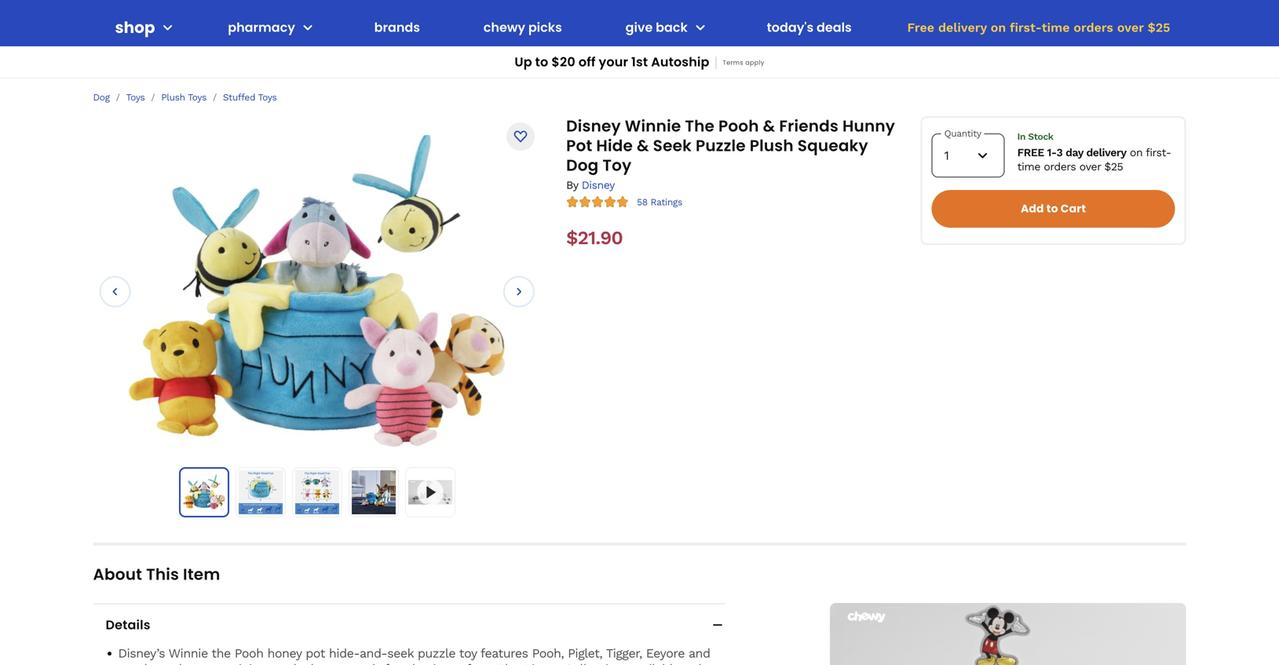 Task type: describe. For each thing, give the bounding box(es) containing it.
stuffed
[[223, 92, 255, 103]]

3
[[1057, 146, 1063, 159]]

details image
[[710, 617, 726, 633]]

to for $20
[[535, 53, 548, 71]]

seek
[[653, 135, 692, 157]]

toy
[[603, 154, 632, 176]]

honeybees
[[144, 662, 206, 665]]

disney inside the disney's winnie the pooh honey pot hide-and-seek puzzle toy features pooh, piglet, tigger, eeyore and two honeybees as miniature plush toys ready for playtime—from the disney collection, available only a
[[523, 662, 561, 665]]

on first- time orders over $25
[[1018, 146, 1171, 173]]

plush toys link
[[161, 91, 206, 103]]

picks
[[528, 18, 562, 36]]

over inside button
[[1117, 20, 1144, 35]]

58 ratings
[[637, 197, 682, 208]]

pooh for the
[[719, 115, 759, 137]]

pooh for the
[[235, 646, 264, 661]]

cart
[[1061, 201, 1086, 216]]

pooh,
[[532, 646, 564, 661]]

pharmacy menu image
[[298, 18, 317, 37]]

day
[[1066, 146, 1083, 159]]

today's deals
[[767, 18, 852, 36]]

disney winnie the pooh & friends hunny pot hide & seek puzzle plush squeaky dog toy slide 2 of 5 image
[[239, 470, 283, 514]]

add to cart
[[1021, 201, 1086, 216]]

1 vertical spatial disney winnie the pooh & friends hunny pot hide & seek puzzle plush squeaky dog toy slide 1 of 5 image
[[183, 471, 225, 514]]

disney winnie the pooh & friends hunny pot hide & seek puzzle plush squeaky dog toy slide 4 of 5 image
[[352, 470, 396, 514]]

free delivery on first-time orders over $25
[[907, 20, 1171, 35]]

carousel-slider region
[[99, 133, 535, 451]]

$25 inside on first- time orders over $25
[[1105, 160, 1123, 173]]

details
[[106, 616, 150, 634]]

stuffed toys link
[[223, 91, 277, 103]]

$21.90
[[566, 227, 623, 249]]

brands
[[374, 18, 420, 36]]

give back menu image
[[691, 18, 710, 37]]

terms apply
[[723, 58, 765, 67]]

0 horizontal spatial dog
[[93, 92, 110, 103]]

delivery inside button
[[938, 20, 987, 35]]

as
[[210, 662, 223, 665]]

disney inside disney winnie the pooh & friends hunny pot hide & seek puzzle plush squeaky dog toy
[[566, 115, 621, 137]]

shop
[[115, 16, 155, 38]]

friends
[[779, 115, 839, 137]]

1 horizontal spatial delivery
[[1086, 146, 1127, 159]]

pot
[[306, 646, 325, 661]]

toys
[[322, 662, 346, 665]]

ready
[[350, 662, 381, 665]]

disney winnie the pooh & friends hunny pot hide & seek puzzle plush squeaky dog toy
[[566, 115, 895, 176]]

disney winnie the pooh & friends hunny pot hide & seek puzzle plush squeaky dog toy slide 1 of 5 image inside carousel-slider "region"
[[128, 133, 507, 447]]

58
[[637, 197, 648, 208]]

features
[[481, 646, 528, 661]]

free delivery on first-time orders over $25 button
[[903, 9, 1175, 46]]

back
[[656, 18, 688, 36]]

today's
[[767, 18, 814, 36]]

plush
[[286, 662, 318, 665]]

by disney
[[566, 179, 615, 192]]

hide
[[596, 135, 633, 157]]

stock
[[1028, 131, 1054, 142]]

seek
[[387, 646, 414, 661]]

apply
[[745, 58, 765, 67]]

two
[[118, 662, 140, 665]]

toy
[[459, 646, 477, 661]]

the
[[212, 646, 231, 661]]

$20
[[552, 53, 576, 71]]

chewy
[[484, 18, 525, 36]]

in
[[1018, 131, 1026, 142]]

1st
[[631, 53, 648, 71]]

puzzle
[[418, 646, 456, 661]]

give
[[626, 18, 653, 36]]

in stock
[[1018, 131, 1054, 142]]

terms
[[723, 58, 744, 67]]

about this item
[[93, 563, 220, 585]]

1 toys from the left
[[126, 92, 145, 103]]

give back
[[626, 18, 688, 36]]

pharmacy link
[[222, 9, 295, 46]]

honey
[[267, 646, 302, 661]]

piglet,
[[568, 646, 602, 661]]

the inside the disney's winnie the pooh honey pot hide-and-seek puzzle toy features pooh, piglet, tigger, eeyore and two honeybees as miniature plush toys ready for playtime—from the disney collection, available only a
[[498, 662, 519, 665]]

menu image
[[158, 18, 177, 37]]

give back link
[[619, 9, 688, 46]]

$21.90 text field
[[566, 227, 623, 249]]

available
[[630, 662, 680, 665]]

disney's winnie the pooh honey pot hide-and-seek puzzle toy features pooh, piglet, tigger, eeyore and two honeybees as miniature plush toys ready for playtime—from the disney collection, available only a
[[118, 646, 723, 665]]

pharmacy
[[228, 18, 295, 36]]

and
[[689, 646, 710, 661]]

tigger,
[[606, 646, 642, 661]]



Task type: locate. For each thing, give the bounding box(es) containing it.
dog
[[93, 92, 110, 103], [566, 154, 599, 176]]

first- inside on first- time orders over $25
[[1146, 146, 1171, 159]]

to right 'up'
[[535, 53, 548, 71]]

0 vertical spatial first-
[[1010, 20, 1042, 35]]

1 vertical spatial disney
[[582, 179, 615, 192]]

disney winnie the pooh & friends hunny pot hide & seek puzzle plush squeaky dog toy slide 3 of 5 image
[[295, 470, 339, 514]]

disney's
[[118, 646, 165, 661]]

toys left stuffed
[[188, 92, 206, 103]]

1 vertical spatial $25
[[1105, 160, 1123, 173]]

delivery right free at top right
[[938, 20, 987, 35]]

to inside 'site' banner
[[535, 53, 548, 71]]

disney winnie the pooh & friends hunny pot hide & seek puzzle plush squeaky dog toy slide 5 of 5 image
[[408, 480, 452, 505]]

off
[[579, 53, 596, 71]]

0 horizontal spatial time
[[1018, 160, 1041, 173]]

58 ratings button
[[637, 196, 682, 208]]

dog link
[[93, 91, 110, 103]]

toys
[[126, 92, 145, 103], [188, 92, 206, 103], [258, 92, 277, 103]]

1 vertical spatial the
[[498, 662, 519, 665]]

winnie for disney's
[[169, 646, 208, 661]]

puzzle
[[696, 135, 746, 157]]

deals
[[817, 18, 852, 36]]

winnie inside disney winnie the pooh & friends hunny pot hide & seek puzzle plush squeaky dog toy
[[625, 115, 681, 137]]

delivery right day
[[1086, 146, 1127, 159]]

0 vertical spatial plush
[[161, 92, 185, 103]]

1 vertical spatial to
[[1047, 201, 1058, 216]]

1 horizontal spatial time
[[1042, 20, 1070, 35]]

toys for stuffed toys
[[258, 92, 277, 103]]

0 horizontal spatial delivery
[[938, 20, 987, 35]]

1 vertical spatial plush
[[750, 135, 794, 157]]

toys right stuffed
[[258, 92, 277, 103]]

to for cart
[[1047, 201, 1058, 216]]

disney
[[566, 115, 621, 137], [582, 179, 615, 192], [523, 662, 561, 665]]

plush toys
[[161, 92, 206, 103]]

0 vertical spatial delivery
[[938, 20, 987, 35]]

0 horizontal spatial first-
[[1010, 20, 1042, 35]]

0 horizontal spatial $25
[[1105, 160, 1123, 173]]

hide-
[[329, 646, 360, 661]]

orders
[[1074, 20, 1114, 35], [1044, 160, 1076, 173]]

on right free at top right
[[991, 20, 1006, 35]]

plush inside disney winnie the pooh & friends hunny pot hide & seek puzzle plush squeaky dog toy
[[750, 135, 794, 157]]

stuffed toys
[[223, 92, 277, 103]]

$25 inside button
[[1148, 20, 1171, 35]]

pooh inside the disney's winnie the pooh honey pot hide-and-seek puzzle toy features pooh, piglet, tigger, eeyore and two honeybees as miniature plush toys ready for playtime—from the disney collection, available only a
[[235, 646, 264, 661]]

time inside on first- time orders over $25
[[1018, 160, 1041, 173]]

item
[[183, 563, 220, 585]]

2 vertical spatial disney
[[523, 662, 561, 665]]

free
[[907, 20, 935, 35]]

1 vertical spatial winnie
[[169, 646, 208, 661]]

1-
[[1047, 146, 1057, 159]]

winnie up the honeybees on the left bottom of the page
[[169, 646, 208, 661]]

free 1-3 day delivery
[[1018, 146, 1127, 159]]

to inside "button"
[[1047, 201, 1058, 216]]

plush right puzzle
[[750, 135, 794, 157]]

today's deals link
[[761, 9, 858, 46]]

this
[[146, 563, 179, 585]]

1 horizontal spatial toys
[[188, 92, 206, 103]]

autoship
[[651, 53, 710, 71]]

plush
[[161, 92, 185, 103], [750, 135, 794, 157]]

to
[[535, 53, 548, 71], [1047, 201, 1058, 216]]

pooh inside disney winnie the pooh & friends hunny pot hide & seek puzzle plush squeaky dog toy
[[719, 115, 759, 137]]

2 toys from the left
[[188, 92, 206, 103]]

1 vertical spatial orders
[[1044, 160, 1076, 173]]

0 horizontal spatial on
[[991, 20, 1006, 35]]

1 horizontal spatial first-
[[1146, 146, 1171, 159]]

0 horizontal spatial toys
[[126, 92, 145, 103]]

the
[[685, 115, 715, 137], [498, 662, 519, 665]]

0 vertical spatial $25
[[1148, 20, 1171, 35]]

1 horizontal spatial &
[[763, 115, 775, 137]]

orders inside button
[[1074, 20, 1114, 35]]

0 vertical spatial over
[[1117, 20, 1144, 35]]

1 vertical spatial on
[[1130, 146, 1143, 159]]

the down features
[[498, 662, 519, 665]]

2 horizontal spatial toys
[[258, 92, 277, 103]]

squeaky
[[798, 135, 868, 157]]

ratings
[[651, 197, 682, 208]]

winnie
[[625, 115, 681, 137], [169, 646, 208, 661]]

dog up by disney
[[566, 154, 599, 176]]

and-
[[360, 646, 387, 661]]

0 vertical spatial on
[[991, 20, 1006, 35]]

0 vertical spatial orders
[[1074, 20, 1114, 35]]

add
[[1021, 201, 1044, 216]]

only
[[684, 662, 707, 665]]

for
[[385, 662, 401, 665]]

dog left toys link
[[93, 92, 110, 103]]

pooh up miniature
[[235, 646, 264, 661]]

winnie up toy at the top of the page
[[625, 115, 681, 137]]

0 horizontal spatial pooh
[[235, 646, 264, 661]]

time
[[1042, 20, 1070, 35], [1018, 160, 1041, 173]]

winnie inside the disney's winnie the pooh honey pot hide-and-seek puzzle toy features pooh, piglet, tigger, eeyore and two honeybees as miniature plush toys ready for playtime—from the disney collection, available only a
[[169, 646, 208, 661]]

1 vertical spatial pooh
[[235, 646, 264, 661]]

1 vertical spatial dog
[[566, 154, 599, 176]]

0 vertical spatial disney winnie the pooh & friends hunny pot hide & seek puzzle plush squeaky dog toy slide 1 of 5 image
[[128, 133, 507, 447]]

disney down pooh,
[[523, 662, 561, 665]]

to right 'add'
[[1047, 201, 1058, 216]]

orders inside on first- time orders over $25
[[1044, 160, 1076, 173]]

disney up toy at the top of the page
[[566, 115, 621, 137]]

add to cart button
[[932, 190, 1175, 228]]

& right hide
[[637, 135, 649, 157]]

delivery
[[938, 20, 987, 35], [1086, 146, 1127, 159]]

&
[[763, 115, 775, 137], [637, 135, 649, 157]]

1 horizontal spatial over
[[1117, 20, 1144, 35]]

1 vertical spatial delivery
[[1086, 146, 1127, 159]]

dog inside disney winnie the pooh & friends hunny pot hide & seek puzzle plush squeaky dog toy
[[566, 154, 599, 176]]

disney right by
[[582, 179, 615, 192]]

0 horizontal spatial to
[[535, 53, 548, 71]]

by
[[566, 179, 578, 192]]

winnie for disney
[[625, 115, 681, 137]]

1 horizontal spatial the
[[685, 115, 715, 137]]

site banner
[[0, 0, 1279, 79]]

on inside on first- time orders over $25
[[1130, 146, 1143, 159]]

3 toys from the left
[[258, 92, 277, 103]]

0 horizontal spatial plush
[[161, 92, 185, 103]]

1 horizontal spatial plush
[[750, 135, 794, 157]]

up
[[515, 53, 532, 71]]

toys for plush toys
[[188, 92, 206, 103]]

1 vertical spatial time
[[1018, 160, 1041, 173]]

toys right dog link
[[126, 92, 145, 103]]

free
[[1018, 146, 1044, 159]]

0 horizontal spatial the
[[498, 662, 519, 665]]

chewy picks
[[484, 18, 562, 36]]

0 vertical spatial time
[[1042, 20, 1070, 35]]

0 vertical spatial to
[[535, 53, 548, 71]]

0 horizontal spatial winnie
[[169, 646, 208, 661]]

chewy picks link
[[477, 9, 568, 46]]

first-
[[1010, 20, 1042, 35], [1146, 146, 1171, 159]]

first- inside button
[[1010, 20, 1042, 35]]

0 horizontal spatial over
[[1080, 160, 1101, 173]]

list
[[179, 467, 455, 518]]

on right day
[[1130, 146, 1143, 159]]

toys link
[[126, 91, 145, 103]]

eeyore
[[646, 646, 685, 661]]

shop button
[[115, 9, 177, 46]]

1 horizontal spatial to
[[1047, 201, 1058, 216]]

0 vertical spatial winnie
[[625, 115, 681, 137]]

disney winnie the pooh & friends hunny pot hide & seek puzzle plush squeaky dog toy slide 1 of 5 image
[[128, 133, 507, 447], [183, 471, 225, 514]]

0 vertical spatial the
[[685, 115, 715, 137]]

1 horizontal spatial on
[[1130, 146, 1143, 159]]

1 horizontal spatial pooh
[[719, 115, 759, 137]]

hunny
[[843, 115, 895, 137]]

& left friends
[[763, 115, 775, 137]]

pooh
[[719, 115, 759, 137], [235, 646, 264, 661]]

playtime—from
[[405, 662, 494, 665]]

over
[[1117, 20, 1144, 35], [1080, 160, 1101, 173]]

pot
[[566, 135, 592, 157]]

on inside button
[[991, 20, 1006, 35]]

pooh down terms apply at the right
[[719, 115, 759, 137]]

the down autoship
[[685, 115, 715, 137]]

over inside on first- time orders over $25
[[1080, 160, 1101, 173]]

1 vertical spatial over
[[1080, 160, 1101, 173]]

$25
[[1148, 20, 1171, 35], [1105, 160, 1123, 173]]

up to $20 off your 1st autoship
[[515, 53, 710, 71]]

1 vertical spatial first-
[[1146, 146, 1171, 159]]

your
[[599, 53, 628, 71]]

0 vertical spatial dog
[[93, 92, 110, 103]]

0 vertical spatial disney
[[566, 115, 621, 137]]

the inside disney winnie the pooh & friends hunny pot hide & seek puzzle plush squeaky dog toy
[[685, 115, 715, 137]]

disney link
[[582, 179, 615, 192]]

1 horizontal spatial $25
[[1148, 20, 1171, 35]]

1 horizontal spatial winnie
[[625, 115, 681, 137]]

time inside free delivery on first-time orders over $25 button
[[1042, 20, 1070, 35]]

about
[[93, 563, 142, 585]]

brands link
[[368, 9, 426, 46]]

plush right toys link
[[161, 92, 185, 103]]

0 horizontal spatial &
[[637, 135, 649, 157]]

1 horizontal spatial dog
[[566, 154, 599, 176]]

miniature
[[227, 662, 282, 665]]

collection,
[[565, 662, 626, 665]]

0 vertical spatial pooh
[[719, 115, 759, 137]]



Task type: vqa. For each thing, say whether or not it's contained in the screenshot.
the
yes



